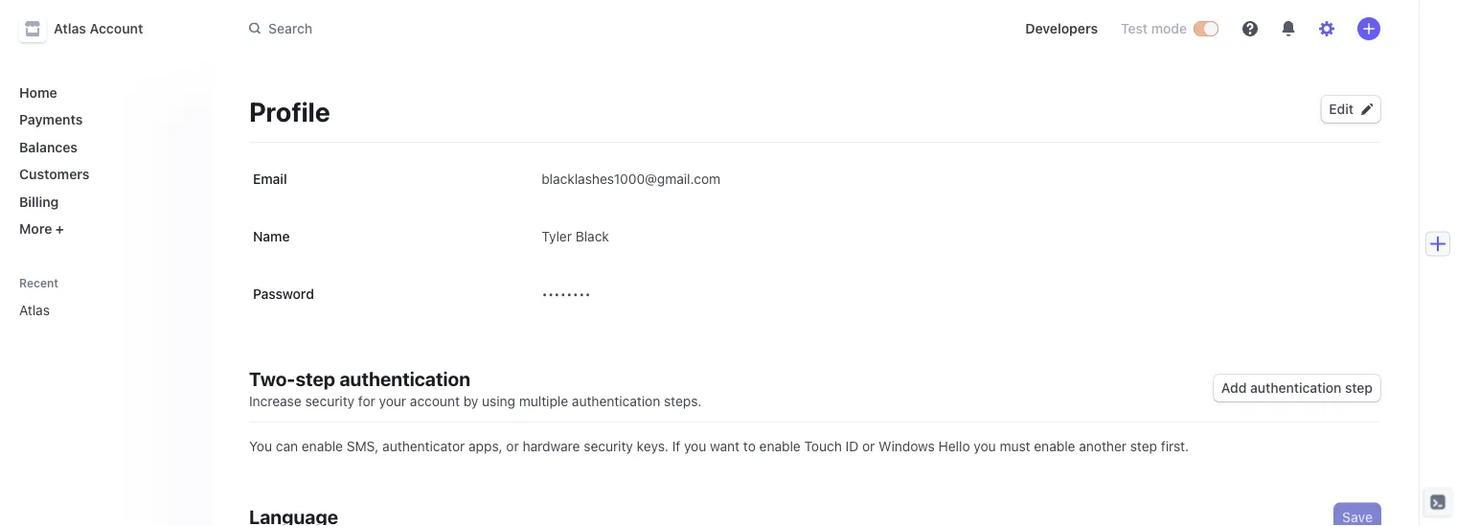 Task type: locate. For each thing, give the bounding box(es) containing it.
authentication up your
[[340, 367, 471, 390]]

0 horizontal spatial security
[[305, 393, 355, 409]]

developers link
[[1018, 13, 1106, 44]]

+
[[55, 221, 64, 237]]

you
[[684, 438, 707, 454], [974, 438, 996, 454]]

your
[[379, 393, 406, 409]]

more
[[19, 221, 52, 237]]

0 horizontal spatial or
[[506, 438, 519, 454]]

tyler black
[[542, 228, 609, 244]]

authentication
[[340, 367, 471, 390], [1251, 380, 1342, 396], [572, 393, 661, 409]]

0 horizontal spatial atlas
[[19, 302, 50, 318]]

id
[[846, 438, 859, 454]]

increase
[[249, 393, 302, 409]]

1 horizontal spatial authentication
[[572, 393, 661, 409]]

step inside popup button
[[1345, 380, 1373, 396]]

windows
[[879, 438, 935, 454]]

to
[[744, 438, 756, 454]]

1 horizontal spatial step
[[1131, 438, 1158, 454]]

2 horizontal spatial authentication
[[1251, 380, 1342, 396]]

settings image
[[1320, 21, 1335, 36]]

1 horizontal spatial or
[[862, 438, 875, 454]]

account
[[90, 21, 143, 36]]

or right apps,
[[506, 438, 519, 454]]

test
[[1121, 21, 1148, 36]]

or right id
[[862, 438, 875, 454]]

1 you from the left
[[684, 438, 707, 454]]

by
[[464, 393, 478, 409]]

add authentication step button
[[1214, 375, 1381, 402]]

you right if
[[684, 438, 707, 454]]

svg image
[[1362, 104, 1373, 115]]

help image
[[1243, 21, 1258, 36]]

or
[[506, 438, 519, 454], [862, 438, 875, 454]]

1 or from the left
[[506, 438, 519, 454]]

enable right "to" at the bottom
[[760, 438, 801, 454]]

1 horizontal spatial enable
[[760, 438, 801, 454]]

enable right must
[[1034, 438, 1076, 454]]

add authentication step
[[1222, 380, 1373, 396]]

you left must
[[974, 438, 996, 454]]

atlas account button
[[19, 15, 162, 42]]

payments
[[19, 112, 83, 127]]

security
[[305, 393, 355, 409], [584, 438, 633, 454]]

name
[[253, 229, 290, 244]]

0 horizontal spatial step
[[295, 367, 335, 390]]

developers
[[1026, 21, 1098, 36]]

1 enable from the left
[[302, 438, 343, 454]]

enable right can
[[302, 438, 343, 454]]

atlas account
[[54, 21, 143, 36]]

home
[[19, 84, 57, 100]]

edit button
[[1322, 96, 1381, 123]]

you can enable sms, authenticator apps, or hardware security keys. if you want to enable touch id or windows hello you must enable another step first.
[[249, 438, 1189, 454]]

add
[[1222, 380, 1247, 396]]

2 horizontal spatial step
[[1345, 380, 1373, 396]]

security left 'keys.' at the bottom left of page
[[584, 438, 633, 454]]

1 vertical spatial security
[[584, 438, 633, 454]]

authentication up 'keys.' at the bottom left of page
[[572, 393, 661, 409]]

atlas
[[54, 21, 86, 36], [19, 302, 50, 318]]

2 horizontal spatial enable
[[1034, 438, 1076, 454]]

enable
[[302, 438, 343, 454], [760, 438, 801, 454], [1034, 438, 1076, 454]]

atlas inside atlas link
[[19, 302, 50, 318]]

atlas left account on the top left of page
[[54, 21, 86, 36]]

save button
[[1335, 504, 1381, 526]]

1 horizontal spatial you
[[974, 438, 996, 454]]

for
[[358, 393, 375, 409]]

Search text field
[[238, 11, 778, 46]]

must
[[1000, 438, 1031, 454]]

security left for at the bottom left of the page
[[305, 393, 355, 409]]

1 vertical spatial atlas
[[19, 302, 50, 318]]

hardware
[[523, 438, 580, 454]]

billing link
[[11, 186, 195, 217]]

0 vertical spatial security
[[305, 393, 355, 409]]

email
[[253, 171, 287, 187]]

1 horizontal spatial atlas
[[54, 21, 86, 36]]

password
[[253, 286, 314, 302]]

atlas inside atlas account button
[[54, 21, 86, 36]]

0 vertical spatial atlas
[[54, 21, 86, 36]]

keys.
[[637, 438, 669, 454]]

you
[[249, 438, 272, 454]]

0 horizontal spatial you
[[684, 438, 707, 454]]

authentication right add
[[1251, 380, 1342, 396]]

atlas down recent
[[19, 302, 50, 318]]

black
[[576, 228, 609, 244]]

balances link
[[11, 131, 195, 162]]

step
[[295, 367, 335, 390], [1345, 380, 1373, 396], [1131, 438, 1158, 454]]

using
[[482, 393, 516, 409]]

2 or from the left
[[862, 438, 875, 454]]

payments link
[[11, 104, 195, 135]]

multiple
[[519, 393, 568, 409]]

sms,
[[347, 438, 379, 454]]

atlas link
[[11, 295, 169, 326]]

hello
[[939, 438, 970, 454]]

touch
[[805, 438, 842, 454]]

two-
[[249, 367, 295, 390]]

0 horizontal spatial enable
[[302, 438, 343, 454]]



Task type: describe. For each thing, give the bounding box(es) containing it.
home link
[[11, 77, 195, 108]]

if
[[672, 438, 681, 454]]

search
[[268, 20, 313, 36]]

blacklashes1000@gmail.com
[[542, 171, 721, 186]]

atlas for atlas account
[[54, 21, 86, 36]]

••••••••
[[542, 286, 591, 301]]

3 enable from the left
[[1034, 438, 1076, 454]]

recent
[[19, 276, 59, 290]]

customers link
[[11, 159, 195, 190]]

2 enable from the left
[[760, 438, 801, 454]]

another
[[1079, 438, 1127, 454]]

tyler
[[542, 228, 572, 244]]

authenticator
[[383, 438, 465, 454]]

two-step authentication increase security for your account by using multiple authentication steps.
[[249, 367, 702, 409]]

account
[[410, 393, 460, 409]]

first.
[[1161, 438, 1189, 454]]

more +
[[19, 221, 64, 237]]

security inside two-step authentication increase security for your account by using multiple authentication steps.
[[305, 393, 355, 409]]

atlas for atlas
[[19, 302, 50, 318]]

authentication inside add authentication step popup button
[[1251, 380, 1342, 396]]

steps.
[[664, 393, 702, 409]]

save
[[1343, 509, 1373, 525]]

core navigation links element
[[11, 77, 195, 244]]

apps,
[[469, 438, 503, 454]]

2 you from the left
[[974, 438, 996, 454]]

billing
[[19, 194, 59, 209]]

step inside two-step authentication increase security for your account by using multiple authentication steps.
[[295, 367, 335, 390]]

customers
[[19, 166, 90, 182]]

edit
[[1329, 101, 1354, 117]]

0 horizontal spatial authentication
[[340, 367, 471, 390]]

1 horizontal spatial security
[[584, 438, 633, 454]]

recent navigation links element
[[0, 275, 211, 326]]

mode
[[1152, 21, 1187, 36]]

balances
[[19, 139, 78, 155]]

can
[[276, 438, 298, 454]]

want
[[710, 438, 740, 454]]

profile
[[249, 95, 330, 127]]

Search search field
[[238, 11, 778, 46]]

test mode
[[1121, 21, 1187, 36]]



Task type: vqa. For each thing, say whether or not it's contained in the screenshot.
STEP in Two-step authentication Increase security for your account by using multiple authentication steps.
yes



